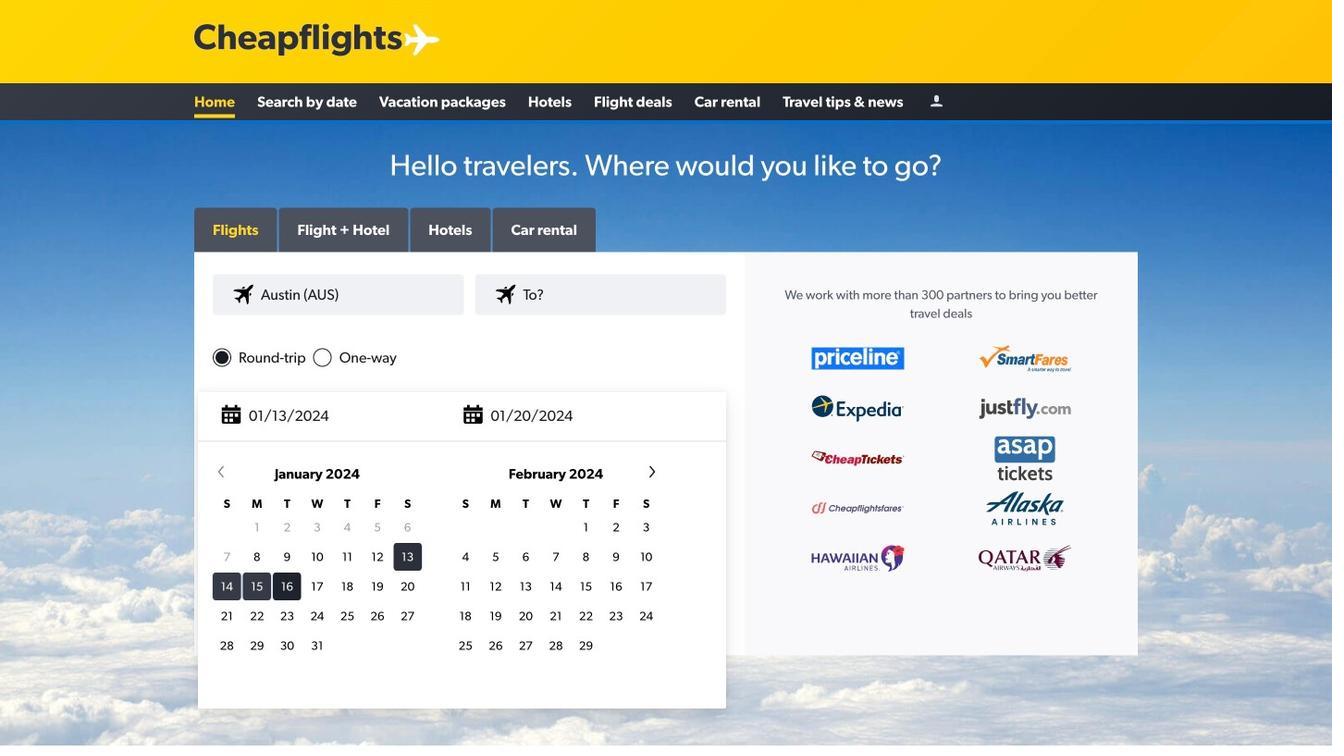 Task type: describe. For each thing, give the bounding box(es) containing it.
qatarairways image
[[979, 545, 1071, 572]]

justfly image
[[979, 398, 1071, 419]]

cheapflightsfares image
[[812, 501, 904, 516]]

asaptickets image
[[979, 434, 1071, 484]]

hawaiianairlines image
[[812, 545, 904, 572]]

expedia image
[[812, 395, 904, 422]]

alaska image
[[979, 484, 1071, 533]]



Task type: locate. For each thing, give the bounding box(es) containing it.
None text field
[[213, 274, 464, 315], [475, 274, 726, 315], [213, 400, 726, 441], [213, 274, 464, 315], [475, 274, 726, 315], [213, 400, 726, 441]]

priceline image
[[812, 347, 904, 370]]

end date calendar input use left and right arrow keys to change day. use up and down arrow keys to change week. tab
[[198, 463, 675, 698]]

cheaptickets image
[[812, 451, 904, 466]]

smartfares image
[[979, 345, 1071, 372]]

None text field
[[205, 391, 719, 442]]



